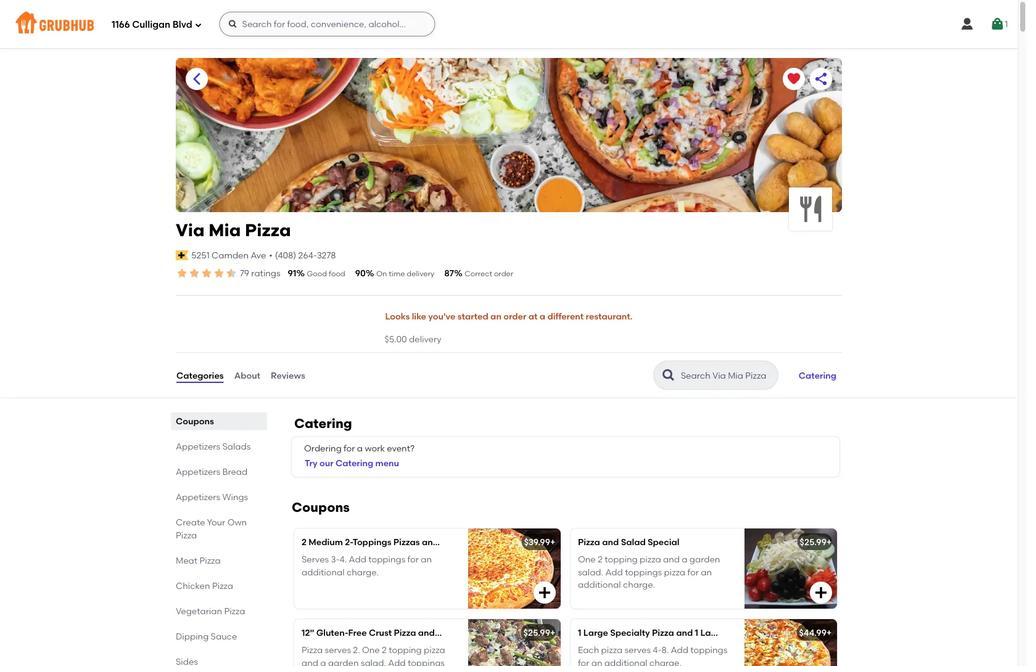 Task type: vqa. For each thing, say whether or not it's contained in the screenshot.
top THE SPECIAL
yes



Task type: locate. For each thing, give the bounding box(es) containing it.
pizza up vegetarian pizza tab
[[212, 581, 233, 592]]

salad
[[621, 537, 646, 548], [437, 628, 462, 638]]

svg image
[[195, 21, 202, 29], [538, 586, 552, 600], [814, 586, 829, 600]]

1 horizontal spatial salad.
[[578, 567, 604, 578]]

an up 1 large specialty pizza and 1 large single topping pizza
[[701, 567, 712, 578]]

delivery right "time"
[[407, 269, 435, 278]]

1 horizontal spatial toppings
[[625, 567, 662, 578]]

ordering for a work event? try our catering menu
[[304, 443, 415, 469]]

0 horizontal spatial $25.99 +
[[524, 628, 556, 638]]

svg image
[[960, 17, 975, 31], [991, 17, 1005, 31], [228, 19, 238, 29]]

3 appetizers from the top
[[176, 492, 220, 503]]

an inside one 2 topping pizza and a garden salad. add toppings pizza for an additional charge.
[[701, 567, 712, 578]]

0 vertical spatial salad
[[621, 537, 646, 548]]

dipping sauce
[[176, 632, 237, 642]]

via
[[176, 220, 205, 241]]

coupons up medium
[[292, 500, 350, 516]]

2 appetizers from the top
[[176, 467, 220, 477]]

pizza up sauce
[[224, 606, 245, 617]]

salad. down pizza and salad special
[[578, 567, 604, 578]]

one
[[441, 537, 458, 548], [578, 555, 596, 565], [362, 645, 380, 656]]

an right started
[[491, 311, 502, 322]]

0 vertical spatial $25.99 +
[[800, 537, 832, 548]]

0 vertical spatial toppings
[[369, 555, 406, 565]]

$5.00 delivery
[[385, 334, 442, 344]]

pizza
[[245, 220, 291, 241], [176, 530, 197, 541], [578, 537, 600, 548], [200, 556, 221, 566], [212, 581, 233, 592], [224, 606, 245, 617], [394, 628, 416, 638], [652, 628, 674, 638], [792, 628, 814, 638], [302, 645, 323, 656]]

pizza inside each pizza serves 4-8. add toppings for an additional charge.
[[601, 645, 623, 656]]

one right "2." on the left
[[362, 645, 380, 656]]

coupons up appetizers salads
[[176, 416, 214, 427]]

add right 4.
[[349, 555, 367, 565]]

1 vertical spatial salad.
[[361, 658, 386, 667]]

looks
[[385, 311, 410, 322]]

add right '8.'
[[671, 645, 689, 656]]

0 horizontal spatial $25.99
[[524, 628, 551, 638]]

12" gluten-free crust pizza and salad special
[[302, 628, 496, 638]]

appetizers up create
[[176, 492, 220, 503]]

an down each
[[592, 658, 603, 667]]

tab
[[176, 656, 262, 667]]

2 vertical spatial toppings
[[691, 645, 728, 656]]

add down '12" gluten-free crust pizza and salad special' on the left
[[388, 658, 406, 667]]

ratings
[[251, 268, 281, 279]]

and right crust
[[418, 628, 435, 638]]

svg image inside 1 button
[[991, 17, 1005, 31]]

garden
[[690, 555, 720, 565], [328, 658, 359, 667]]

2 horizontal spatial toppings
[[691, 645, 728, 656]]

one inside pizza serves 2. one 2 topping pizza and a garden salad. add topping
[[362, 645, 380, 656]]

toppings down toppings
[[369, 555, 406, 565]]

pizza down create
[[176, 530, 197, 541]]

one down pizza and salad special
[[578, 555, 596, 565]]

$5.00
[[385, 334, 407, 344]]

delivery down like
[[409, 334, 442, 344]]

blvd
[[173, 19, 192, 30]]

1 vertical spatial one
[[578, 555, 596, 565]]

categories
[[177, 370, 224, 381]]

charge. down '8.'
[[650, 658, 682, 667]]

1 vertical spatial additional
[[578, 580, 621, 590]]

• (408) 264-3278
[[269, 250, 336, 261]]

additional down specialty
[[605, 658, 648, 667]]

0 horizontal spatial svg image
[[195, 21, 202, 29]]

an inside each pizza serves 4-8. add toppings for an additional charge.
[[592, 658, 603, 667]]

add inside pizza serves 2. one 2 topping pizza and a garden salad. add topping
[[388, 658, 406, 667]]

gluten-
[[316, 628, 348, 638]]

star icon image
[[176, 267, 188, 280], [188, 267, 201, 280], [201, 267, 213, 280], [213, 267, 225, 280], [225, 267, 238, 280], [225, 267, 238, 280]]

each
[[578, 645, 599, 656]]

order left at in the right top of the page
[[504, 311, 527, 322]]

and down 12"
[[302, 658, 318, 667]]

2 horizontal spatial one
[[578, 555, 596, 565]]

for inside the serves 3-4. add toppings for an additional charge.
[[408, 555, 419, 565]]

salad. down crust
[[361, 658, 386, 667]]

for down pizzas
[[408, 555, 419, 565]]

for left work
[[344, 443, 355, 454]]

and up each pizza serves 4-8. add toppings for an additional charge.
[[677, 628, 693, 638]]

2 up serves at left bottom
[[302, 537, 307, 548]]

12" gluten-free crust pizza and salad special image
[[468, 620, 561, 667]]

0 vertical spatial appetizers
[[176, 442, 220, 452]]

0 horizontal spatial serves
[[325, 645, 351, 656]]

1 horizontal spatial serves
[[625, 645, 651, 656]]

charge. inside each pizza serves 4-8. add toppings for an additional charge.
[[650, 658, 682, 667]]

1 horizontal spatial svg image
[[538, 586, 552, 600]]

salad. inside pizza serves 2. one 2 topping pizza and a garden salad. add topping
[[361, 658, 386, 667]]

1 vertical spatial toppings
[[625, 567, 662, 578]]

0 vertical spatial $25.99
[[800, 537, 827, 548]]

create your own pizza
[[176, 518, 247, 541]]

specialty
[[610, 628, 650, 638]]

share icon image
[[814, 72, 829, 86]]

serves down gluten-
[[325, 645, 351, 656]]

and down pizza and salad special
[[663, 555, 680, 565]]

and inside one 2 topping pizza and a garden salad. add toppings pizza for an additional charge.
[[663, 555, 680, 565]]

1 horizontal spatial $25.99 +
[[800, 537, 832, 548]]

1166
[[112, 19, 130, 30]]

0 horizontal spatial topping
[[389, 645, 422, 656]]

svg image down $39.99 +
[[538, 586, 552, 600]]

sauce
[[211, 632, 237, 642]]

2 horizontal spatial svg image
[[814, 586, 829, 600]]

2 horizontal spatial svg image
[[991, 17, 1005, 31]]

correct
[[465, 269, 492, 278]]

subscription pass image
[[176, 250, 188, 260]]

and right pizzas
[[422, 537, 439, 548]]

for down each
[[578, 658, 590, 667]]

1 horizontal spatial special
[[648, 537, 680, 548]]

pizza down 12"
[[302, 645, 323, 656]]

87
[[445, 268, 454, 279]]

1 horizontal spatial garden
[[690, 555, 720, 565]]

1 vertical spatial topping
[[389, 645, 422, 656]]

2 down crust
[[382, 645, 387, 656]]

1 vertical spatial appetizers
[[176, 467, 220, 477]]

appetizers bread
[[176, 467, 248, 477]]

pizza
[[640, 555, 661, 565], [664, 567, 686, 578], [424, 645, 445, 656], [601, 645, 623, 656]]

2 down pizza and salad special
[[598, 555, 603, 565]]

2 horizontal spatial 1
[[1005, 19, 1008, 29]]

0 vertical spatial charge.
[[347, 567, 379, 578]]

add inside one 2 topping pizza and a garden salad. add toppings pizza for an additional charge.
[[606, 567, 623, 578]]

dipping
[[176, 632, 209, 642]]

topping down pizza and salad special
[[605, 555, 638, 565]]

free
[[348, 628, 367, 638]]

2 vertical spatial appetizers
[[176, 492, 220, 503]]

order
[[494, 269, 514, 278], [504, 311, 527, 322]]

good
[[307, 269, 327, 278]]

pizza up •
[[245, 220, 291, 241]]

0 vertical spatial additional
[[302, 567, 345, 578]]

1 vertical spatial order
[[504, 311, 527, 322]]

2 vertical spatial charge.
[[650, 658, 682, 667]]

and
[[422, 537, 439, 548], [602, 537, 619, 548], [663, 555, 680, 565], [418, 628, 435, 638], [677, 628, 693, 638], [302, 658, 318, 667]]

for up 1 large specialty pizza and 1 large single topping pizza
[[688, 567, 699, 578]]

serves down specialty
[[625, 645, 651, 656]]

0 horizontal spatial one
[[362, 645, 380, 656]]

appetizers up appetizers bread
[[176, 442, 220, 452]]

for
[[344, 443, 355, 454], [408, 555, 419, 565], [688, 567, 699, 578], [578, 658, 590, 667]]

3278
[[317, 250, 336, 261]]

8.
[[662, 645, 669, 656]]

medium
[[309, 537, 343, 548]]

toppings down 1 large specialty pizza and 1 large single topping pizza
[[691, 645, 728, 656]]

additional down pizza and salad special
[[578, 580, 621, 590]]

2 medium 2-toppings pizzas and one 2 liter soda image
[[468, 529, 561, 609]]

+ for 2 medium 2-toppings pizzas and one 2 liter soda
[[551, 537, 556, 548]]

appetizers for appetizers salads
[[176, 442, 220, 452]]

large up each
[[584, 628, 608, 638]]

91
[[288, 268, 296, 279]]

soda
[[489, 537, 511, 548]]

at
[[529, 311, 538, 322]]

2 inside pizza serves 2. one 2 topping pizza and a garden salad. add topping
[[382, 645, 387, 656]]

special
[[648, 537, 680, 548], [464, 628, 496, 638]]

salad. inside one 2 topping pizza and a garden salad. add toppings pizza for an additional charge.
[[578, 567, 604, 578]]

additional inside one 2 topping pizza and a garden salad. add toppings pizza for an additional charge.
[[578, 580, 621, 590]]

toppings inside the serves 3-4. add toppings for an additional charge.
[[369, 555, 406, 565]]

1 horizontal spatial $25.99
[[800, 537, 827, 548]]

0 horizontal spatial coupons
[[176, 416, 214, 427]]

4.
[[340, 555, 347, 565]]

0 horizontal spatial special
[[464, 628, 496, 638]]

svg image up "$44.99 +"
[[814, 586, 829, 600]]

0 horizontal spatial salad
[[437, 628, 462, 638]]

1 inside button
[[1005, 19, 1008, 29]]

order right the correct
[[494, 269, 514, 278]]

2 vertical spatial additional
[[605, 658, 648, 667]]

0 vertical spatial catering
[[799, 370, 837, 381]]

0 vertical spatial topping
[[605, 555, 638, 565]]

0 horizontal spatial large
[[584, 628, 608, 638]]

toppings down pizza and salad special
[[625, 567, 662, 578]]

appetizers up appetizers wings
[[176, 467, 220, 477]]

1 vertical spatial garden
[[328, 658, 359, 667]]

serves inside each pizza serves 4-8. add toppings for an additional charge.
[[625, 645, 651, 656]]

add
[[349, 555, 367, 565], [606, 567, 623, 578], [671, 645, 689, 656], [388, 658, 406, 667]]

1 vertical spatial coupons
[[292, 500, 350, 516]]

topping down '12" gluten-free crust pizza and salad special' on the left
[[389, 645, 422, 656]]

pizza serves 2. one 2 topping pizza and a garden salad. add topping
[[302, 645, 445, 667]]

1 horizontal spatial svg image
[[960, 17, 975, 31]]

additional
[[302, 567, 345, 578], [578, 580, 621, 590], [605, 658, 648, 667]]

0 horizontal spatial salad.
[[361, 658, 386, 667]]

2 vertical spatial one
[[362, 645, 380, 656]]

topping
[[605, 555, 638, 565], [389, 645, 422, 656]]

pizza right meat
[[200, 556, 221, 566]]

topping
[[755, 628, 790, 638]]

1 horizontal spatial topping
[[605, 555, 638, 565]]

1 vertical spatial $25.99
[[524, 628, 551, 638]]

wings
[[222, 492, 248, 503]]

1 horizontal spatial large
[[701, 628, 725, 638]]

an inside the serves 3-4. add toppings for an additional charge.
[[421, 555, 432, 565]]

appetizers salads
[[176, 442, 251, 452]]

charge. down 4.
[[347, 567, 379, 578]]

0 vertical spatial coupons
[[176, 416, 214, 427]]

one left liter on the left bottom of the page
[[441, 537, 458, 548]]

1 vertical spatial $25.99 +
[[524, 628, 556, 638]]

$25.99 + for pizza
[[524, 628, 556, 638]]

serves
[[325, 645, 351, 656], [625, 645, 651, 656]]

$25.99 for pizza serves 2. one 2 topping pizza and a garden salad. add topping
[[524, 628, 551, 638]]

delivery
[[407, 269, 435, 278], [409, 334, 442, 344]]

an down 2 medium 2-toppings pizzas and one 2 liter soda at the bottom of page
[[421, 555, 432, 565]]

2 serves from the left
[[625, 645, 651, 656]]

appetizers salads tab
[[176, 440, 262, 453]]

0 vertical spatial salad.
[[578, 567, 604, 578]]

1 vertical spatial charge.
[[623, 580, 655, 590]]

an
[[491, 311, 502, 322], [421, 555, 432, 565], [701, 567, 712, 578], [592, 658, 603, 667]]

and inside pizza serves 2. one 2 topping pizza and a garden salad. add topping
[[302, 658, 318, 667]]

0 vertical spatial order
[[494, 269, 514, 278]]

0 horizontal spatial 1
[[578, 628, 582, 638]]

0 horizontal spatial garden
[[328, 658, 359, 667]]

create your own pizza tab
[[176, 516, 262, 542]]

charge. down pizza and salad special
[[623, 580, 655, 590]]

additional down serves at left bottom
[[302, 567, 345, 578]]

ordering
[[304, 443, 342, 454]]

serves 3-4. add toppings for an additional charge.
[[302, 555, 432, 578]]

0 horizontal spatial toppings
[[369, 555, 406, 565]]

menu
[[376, 458, 399, 469]]

a inside ordering for a work event? try our catering menu
[[357, 443, 363, 454]]

toppings
[[369, 555, 406, 565], [625, 567, 662, 578], [691, 645, 728, 656]]

charge.
[[347, 567, 379, 578], [623, 580, 655, 590], [650, 658, 682, 667]]

our
[[320, 458, 334, 469]]

0 vertical spatial garden
[[690, 555, 720, 565]]

large left single
[[701, 628, 725, 638]]

1 appetizers from the top
[[176, 442, 220, 452]]

for inside each pizza serves 4-8. add toppings for an additional charge.
[[578, 658, 590, 667]]

add down pizza and salad special
[[606, 567, 623, 578]]

2 vertical spatial catering
[[336, 458, 374, 469]]

0 vertical spatial one
[[441, 537, 458, 548]]

a
[[540, 311, 546, 322], [357, 443, 363, 454], [682, 555, 688, 565], [321, 658, 326, 667]]

svg image right blvd
[[195, 21, 202, 29]]

one inside one 2 topping pizza and a garden salad. add toppings pizza for an additional charge.
[[578, 555, 596, 565]]

2 medium 2-toppings pizzas and one 2 liter soda
[[302, 537, 511, 548]]

restaurant.
[[586, 311, 633, 322]]

+
[[551, 537, 556, 548], [827, 537, 832, 548], [551, 628, 556, 638], [827, 628, 832, 638]]

1 horizontal spatial one
[[441, 537, 458, 548]]

toppings inside one 2 topping pizza and a garden salad. add toppings pizza for an additional charge.
[[625, 567, 662, 578]]

1 serves from the left
[[325, 645, 351, 656]]



Task type: describe. For each thing, give the bounding box(es) containing it.
•
[[269, 250, 273, 261]]

correct order
[[465, 269, 514, 278]]

create
[[176, 518, 205, 528]]

garden inside pizza serves 2. one 2 topping pizza and a garden salad. add topping
[[328, 658, 359, 667]]

1 button
[[991, 13, 1008, 35]]

vegetarian pizza
[[176, 606, 245, 617]]

0 vertical spatial special
[[648, 537, 680, 548]]

2-
[[345, 537, 353, 548]]

1 horizontal spatial 1
[[695, 628, 699, 638]]

looks like you've started an order at a different restaurant.
[[385, 311, 633, 322]]

1 large specialty pizza and 1 large single topping pizza
[[578, 628, 814, 638]]

pizza inside pizza serves 2. one 2 topping pizza and a garden salad. add topping
[[302, 645, 323, 656]]

meat
[[176, 556, 198, 566]]

5251 camden ave
[[191, 250, 266, 261]]

time
[[389, 269, 405, 278]]

appetizers for appetizers bread
[[176, 467, 220, 477]]

pizza right topping
[[792, 628, 814, 638]]

caret left icon image
[[189, 72, 204, 86]]

serves inside pizza serves 2. one 2 topping pizza and a garden salad. add topping
[[325, 645, 351, 656]]

single
[[727, 628, 753, 638]]

work
[[365, 443, 385, 454]]

catering inside catering button
[[799, 370, 837, 381]]

try our catering menu button
[[299, 450, 405, 477]]

on
[[376, 269, 387, 278]]

pizza inside tab
[[224, 606, 245, 617]]

$25.99 + for garden
[[800, 537, 832, 548]]

dipping sauce tab
[[176, 630, 262, 643]]

mia
[[209, 220, 241, 241]]

topping inside pizza serves 2. one 2 topping pizza and a garden salad. add topping
[[389, 645, 422, 656]]

79 ratings
[[240, 268, 281, 279]]

1 large specialty pizza and 1 large single topping pizza image
[[745, 620, 837, 667]]

topping inside one 2 topping pizza and a garden salad. add toppings pizza for an additional charge.
[[605, 555, 638, 565]]

and up one 2 topping pizza and a garden salad. add toppings pizza for an additional charge.
[[602, 537, 619, 548]]

$44.99 +
[[800, 628, 832, 638]]

0 horizontal spatial svg image
[[228, 19, 238, 29]]

vegetarian pizza tab
[[176, 605, 262, 618]]

Search Via Mia Pizza search field
[[680, 370, 774, 382]]

one 2 topping pizza and a garden salad. add toppings pizza for an additional charge.
[[578, 555, 720, 590]]

salads
[[222, 442, 251, 452]]

toppings
[[353, 537, 392, 548]]

1 vertical spatial delivery
[[409, 334, 442, 344]]

1 vertical spatial salad
[[437, 628, 462, 638]]

$39.99
[[524, 537, 551, 548]]

1 large from the left
[[584, 628, 608, 638]]

categories button
[[176, 353, 224, 398]]

(408) 264-3278 button
[[275, 249, 336, 262]]

order inside button
[[504, 311, 527, 322]]

about button
[[234, 353, 261, 398]]

main navigation navigation
[[0, 0, 1018, 48]]

charge. inside one 2 topping pizza and a garden salad. add toppings pizza for an additional charge.
[[623, 580, 655, 590]]

appetizers for appetizers wings
[[176, 492, 220, 503]]

garden inside one 2 topping pizza and a garden salad. add toppings pizza for an additional charge.
[[690, 555, 720, 565]]

(408)
[[275, 250, 296, 261]]

on time delivery
[[376, 269, 435, 278]]

looks like you've started an order at a different restaurant. button
[[385, 303, 634, 330]]

different
[[548, 311, 584, 322]]

pizza up '8.'
[[652, 628, 674, 638]]

bread
[[222, 467, 248, 477]]

search icon image
[[661, 368, 676, 383]]

via mia pizza
[[176, 220, 291, 241]]

5251 camden ave button
[[191, 249, 267, 262]]

via mia pizza logo image
[[789, 188, 833, 231]]

reviews
[[271, 370, 305, 381]]

79
[[240, 268, 249, 279]]

you've
[[429, 311, 456, 322]]

started
[[458, 311, 489, 322]]

chicken pizza
[[176, 581, 233, 592]]

add inside the serves 3-4. add toppings for an additional charge.
[[349, 555, 367, 565]]

a inside one 2 topping pizza and a garden salad. add toppings pizza for an additional charge.
[[682, 555, 688, 565]]

chicken pizza tab
[[176, 580, 262, 593]]

1 horizontal spatial salad
[[621, 537, 646, 548]]

a inside pizza serves 2. one 2 topping pizza and a garden salad. add topping
[[321, 658, 326, 667]]

an inside button
[[491, 311, 502, 322]]

2.
[[353, 645, 360, 656]]

12"
[[302, 628, 314, 638]]

toppings inside each pizza serves 4-8. add toppings for an additional charge.
[[691, 645, 728, 656]]

catering button
[[794, 362, 842, 389]]

1 for 1
[[1005, 19, 1008, 29]]

coupons tab
[[176, 415, 262, 428]]

reviews button
[[270, 353, 306, 398]]

pizza inside pizza serves 2. one 2 topping pizza and a garden salad. add topping
[[424, 645, 445, 656]]

1 vertical spatial special
[[464, 628, 496, 638]]

appetizers wings
[[176, 492, 248, 503]]

meat pizza tab
[[176, 555, 262, 568]]

each pizza serves 4-8. add toppings for an additional charge.
[[578, 645, 728, 667]]

0 vertical spatial delivery
[[407, 269, 435, 278]]

2 large from the left
[[701, 628, 725, 638]]

camden
[[212, 250, 249, 261]]

264-
[[298, 250, 317, 261]]

chicken
[[176, 581, 210, 592]]

svg image for pizza and salad special
[[814, 586, 829, 600]]

appetizers wings tab
[[176, 491, 262, 504]]

2 left liter on the left bottom of the page
[[461, 537, 465, 548]]

appetizers bread tab
[[176, 466, 262, 479]]

vegetarian
[[176, 606, 222, 617]]

charge. inside the serves 3-4. add toppings for an additional charge.
[[347, 567, 379, 578]]

like
[[412, 311, 426, 322]]

svg image inside 'main navigation' navigation
[[195, 21, 202, 29]]

pizza inside create your own pizza
[[176, 530, 197, 541]]

ave
[[251, 250, 266, 261]]

serves
[[302, 555, 329, 565]]

culligan
[[132, 19, 170, 30]]

1166 culligan blvd
[[112, 19, 192, 30]]

try
[[305, 458, 318, 469]]

pizza and salad special
[[578, 537, 680, 548]]

good food
[[307, 269, 345, 278]]

for inside ordering for a work event? try our catering menu
[[344, 443, 355, 454]]

1 vertical spatial catering
[[294, 416, 352, 431]]

saved restaurant image
[[787, 72, 802, 86]]

Search for food, convenience, alcohol... search field
[[219, 12, 435, 36]]

a inside button
[[540, 311, 546, 322]]

event?
[[387, 443, 415, 454]]

catering inside ordering for a work event? try our catering menu
[[336, 458, 374, 469]]

+ for 1 large specialty pizza and 1 large single topping pizza
[[827, 628, 832, 638]]

liter
[[468, 537, 487, 548]]

add inside each pizza serves 4-8. add toppings for an additional charge.
[[671, 645, 689, 656]]

2 inside one 2 topping pizza and a garden salad. add toppings pizza for an additional charge.
[[598, 555, 603, 565]]

additional inside each pizza serves 4-8. add toppings for an additional charge.
[[605, 658, 648, 667]]

+ for pizza and salad special
[[827, 537, 832, 548]]

$44.99
[[800, 628, 827, 638]]

$25.99 for one 2 topping pizza and a garden salad. add toppings pizza for an additional charge.
[[800, 537, 827, 548]]

pizza and salad special image
[[745, 529, 837, 609]]

pizzas
[[394, 537, 420, 548]]

crust
[[369, 628, 392, 638]]

svg image for 2 medium 2-toppings pizzas and one 2 liter soda
[[538, 586, 552, 600]]

your
[[207, 518, 225, 528]]

saved restaurant button
[[783, 68, 805, 90]]

pizza inside 'tab'
[[212, 581, 233, 592]]

additional inside the serves 3-4. add toppings for an additional charge.
[[302, 567, 345, 578]]

1 for 1 large specialty pizza and 1 large single topping pizza
[[578, 628, 582, 638]]

for inside one 2 topping pizza and a garden salad. add toppings pizza for an additional charge.
[[688, 567, 699, 578]]

own
[[228, 518, 247, 528]]

food
[[329, 269, 345, 278]]

90
[[355, 268, 366, 279]]

4-
[[653, 645, 662, 656]]

3-
[[331, 555, 340, 565]]

+ for 12" gluten-free crust pizza and salad special
[[551, 628, 556, 638]]

about
[[234, 370, 260, 381]]

pizza right $39.99 +
[[578, 537, 600, 548]]

pizza right crust
[[394, 628, 416, 638]]

1 horizontal spatial coupons
[[292, 500, 350, 516]]

coupons inside tab
[[176, 416, 214, 427]]



